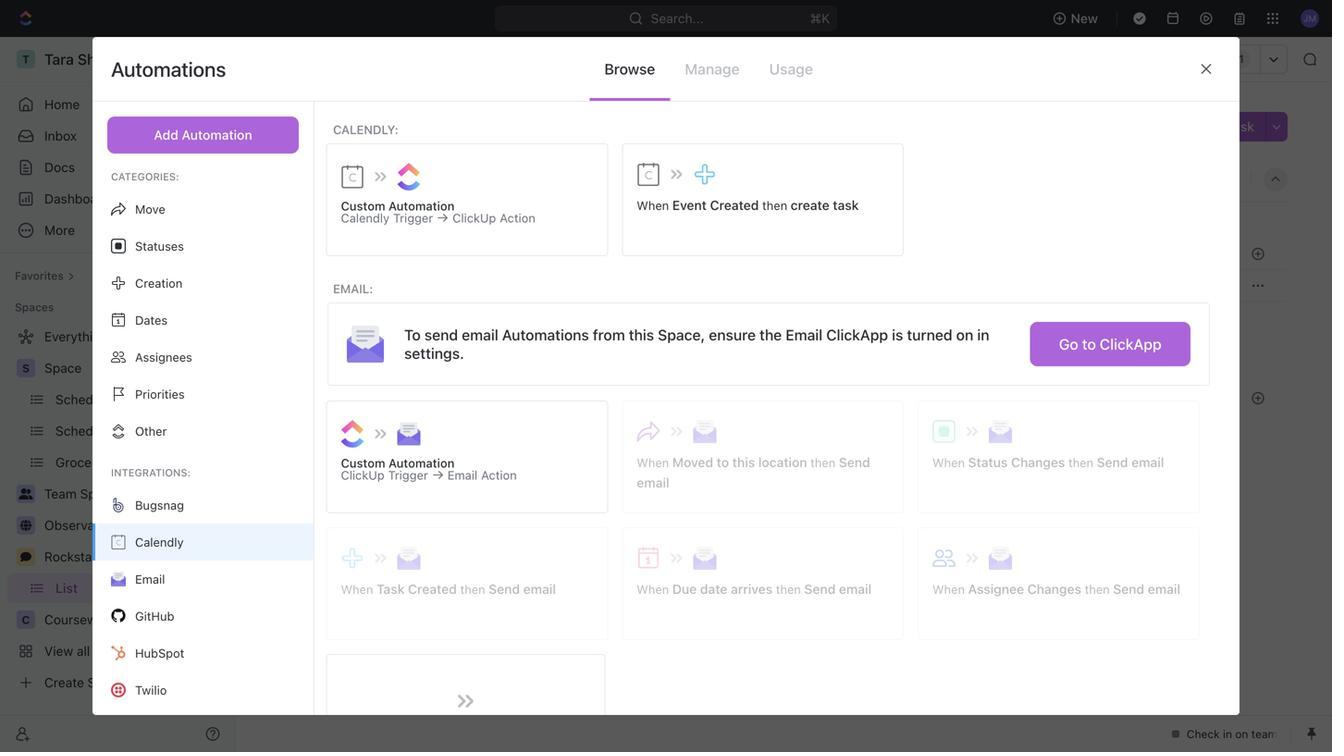 Task type: vqa. For each thing, say whether or not it's contained in the screenshot.
Meeting prep link to the right
no



Task type: describe. For each thing, give the bounding box(es) containing it.
when for due
[[637, 583, 669, 597]]

pending
[[305, 218, 355, 231]]

when event created then create task
[[637, 198, 859, 213]]

github
[[135, 609, 174, 623]]

then for assignee changes
[[1085, 583, 1110, 597]]

automation for event created
[[389, 199, 455, 213]]

created for event created
[[710, 198, 759, 213]]

to send email automations from this space, ensure the email clickapp is turned on in settings.
[[404, 326, 990, 362]]

settings.
[[404, 345, 464, 362]]

usage
[[770, 60, 813, 78]]

create
[[791, 198, 830, 213]]

docs
[[44, 160, 75, 175]]

automation for moved to this location
[[389, 456, 455, 470]]

add for add automation button
[[154, 127, 178, 143]]

home link
[[7, 90, 228, 119]]

open
[[305, 362, 335, 375]]

when for event
[[637, 199, 669, 212]]

tree inside 'sidebar' navigation
[[7, 322, 228, 698]]

browse
[[605, 60, 656, 78]]

clickup action
[[453, 211, 536, 225]]

sidebar navigation
[[0, 37, 236, 752]]

when due date arrives then send email
[[637, 582, 872, 597]]

send
[[425, 326, 458, 344]]

email inside to send email automations from this space, ensure the email clickapp is turned on in settings.
[[462, 326, 499, 344]]

dates
[[135, 313, 168, 327]]

trap
[[332, 278, 360, 293]]

then inside 'when due date arrives then send email'
[[776, 583, 801, 597]]

clickup for clickup action
[[453, 211, 496, 225]]

send email
[[637, 455, 871, 491]]

send for task created
[[489, 582, 520, 597]]

add task for add task button below email: on the top left
[[332, 310, 387, 325]]

1 horizontal spatial clickapp
[[1100, 336, 1162, 353]]

creation
[[135, 276, 183, 290]]

clickup trigger
[[341, 468, 428, 482]]

board
[[305, 172, 341, 187]]

calendlyv2 image
[[637, 163, 660, 186]]

calendly trigger
[[341, 211, 433, 225]]

s
[[22, 362, 30, 375]]

go
[[1060, 336, 1079, 353]]

calendly image
[[111, 535, 126, 550]]

other
[[135, 424, 167, 438]]

home
[[44, 97, 80, 112]]

task for add task button above clickup trigger
[[360, 422, 387, 437]]

1 for automations
[[1239, 52, 1245, 65]]

when task created then send email
[[341, 582, 556, 597]]

send for status changes
[[1097, 455, 1129, 470]]

trigger for moved to this location
[[388, 468, 428, 482]]

automation inside button
[[182, 127, 252, 143]]

this inside to send email automations from this space, ensure the email clickapp is turned on in settings.
[[629, 326, 654, 344]]

moved
[[673, 455, 714, 470]]

when for moved
[[637, 456, 669, 470]]

is
[[892, 326, 904, 344]]

bugsnag
[[135, 498, 184, 512]]

created for task created
[[408, 582, 457, 597]]

favorites
[[15, 269, 64, 282]]

calendlyv2 image
[[341, 165, 364, 188]]

action for moved
[[481, 468, 517, 482]]

0 vertical spatial list
[[280, 111, 329, 141]]

turned
[[907, 326, 953, 344]]

clickapp inside to send email automations from this space, ensure the email clickapp is turned on in settings.
[[827, 326, 889, 344]]

space,
[[658, 326, 705, 344]]

0
[[357, 362, 364, 375]]

the
[[760, 326, 782, 344]]

add task button up customize
[[1188, 112, 1266, 142]]

task image
[[398, 163, 421, 190]]

email action
[[448, 468, 517, 482]]

list link
[[371, 167, 397, 193]]

add automation
[[154, 127, 252, 143]]

board link
[[301, 167, 341, 193]]

status
[[969, 455, 1008, 470]]

add task for add task button over customize
[[1199, 119, 1255, 134]]

new button
[[1046, 4, 1110, 33]]

integrations:
[[111, 467, 191, 479]]

due
[[673, 582, 697, 597]]

statuses
[[135, 239, 184, 253]]

go to clickapp
[[1060, 336, 1162, 353]]

move
[[135, 202, 165, 216]]

rockstar link
[[44, 542, 224, 572]]

clickup for clickup trigger
[[341, 468, 385, 482]]

email:
[[333, 282, 373, 296]]

inbox link
[[7, 121, 228, 151]]

custom for moved
[[341, 456, 386, 470]]

on
[[957, 326, 974, 344]]

date
[[701, 582, 728, 597]]

email for email
[[135, 572, 165, 586]]



Task type: locate. For each thing, give the bounding box(es) containing it.
1 vertical spatial calendly
[[135, 535, 184, 549]]

email
[[462, 326, 499, 344], [1132, 455, 1165, 470], [637, 475, 670, 491], [524, 582, 556, 597], [839, 582, 872, 597], [1148, 582, 1181, 597]]

task
[[1227, 119, 1255, 134], [457, 218, 481, 231], [360, 310, 387, 325], [360, 422, 387, 437], [377, 582, 405, 597]]

calendly down the bugsnag
[[135, 535, 184, 549]]

2 horizontal spatial email
[[786, 326, 823, 344]]

⌘k
[[810, 11, 830, 26]]

2 custom from the top
[[341, 456, 386, 470]]

task for add task button over customize
[[1227, 119, 1255, 134]]

when
[[637, 199, 669, 212], [637, 456, 669, 470], [933, 456, 965, 470], [341, 583, 373, 597], [637, 583, 669, 597], [933, 583, 965, 597]]

calendly down list link
[[341, 211, 390, 225]]

favorites button
[[7, 265, 82, 287]]

2 vertical spatial email
[[135, 572, 165, 586]]

1 vertical spatial to
[[717, 455, 729, 470]]

1 vertical spatial custom
[[341, 456, 386, 470]]

dashboards
[[44, 191, 116, 206]]

trigger for event created
[[393, 211, 433, 225]]

automations inside to send email automations from this space, ensure the email clickapp is turned on in settings.
[[502, 326, 589, 344]]

assignees
[[135, 350, 192, 364]]

comment image
[[20, 552, 31, 563]]

when for assignee
[[933, 583, 965, 597]]

clickapp left is
[[827, 326, 889, 344]]

1 horizontal spatial clickup
[[453, 211, 496, 225]]

space
[[44, 361, 82, 376]]

changes
[[1012, 455, 1066, 470], [1028, 582, 1082, 597]]

list left task icon
[[375, 172, 397, 187]]

this left location
[[733, 455, 755, 470]]

0 vertical spatial custom
[[341, 199, 386, 213]]

when inside when moved to this location then
[[637, 456, 669, 470]]

email
[[786, 326, 823, 344], [448, 468, 478, 482], [135, 572, 165, 586]]

in
[[978, 326, 990, 344]]

this right from
[[629, 326, 654, 344]]

changes right assignee
[[1028, 582, 1082, 597]]

0 horizontal spatial list
[[280, 111, 329, 141]]

0 vertical spatial custom automation
[[341, 199, 455, 213]]

custom down task image
[[341, 456, 386, 470]]

rockstar
[[44, 549, 97, 565]]

search...
[[651, 11, 704, 26]]

custom automation for event created
[[341, 199, 455, 213]]

clickup down task image
[[341, 468, 385, 482]]

docs link
[[7, 153, 228, 182]]

0 vertical spatial changes
[[1012, 455, 1066, 470]]

new
[[1071, 11, 1099, 26]]

1 horizontal spatial 1
[[1239, 52, 1245, 65]]

action for event
[[500, 211, 536, 225]]

trap link
[[328, 272, 781, 299]]

then inside when assignee changes then send email
[[1085, 583, 1110, 597]]

task
[[833, 198, 859, 213]]

dashboards link
[[7, 184, 228, 214]]

trigger
[[393, 211, 433, 225], [388, 468, 428, 482]]

0 horizontal spatial to
[[717, 455, 729, 470]]

event
[[673, 198, 707, 213]]

tree
[[7, 322, 228, 698]]

clickup
[[453, 211, 496, 225], [341, 468, 385, 482]]

add task for add task button above clickup trigger
[[332, 422, 387, 437]]

when inside 'when status changes then send email'
[[933, 456, 965, 470]]

0 horizontal spatial clickup
[[341, 468, 385, 482]]

assignee
[[969, 582, 1025, 597]]

1 vertical spatial created
[[408, 582, 457, 597]]

custom for event
[[341, 199, 386, 213]]

1 horizontal spatial to
[[1083, 336, 1097, 353]]

add for add task button over customize
[[1199, 119, 1224, 134]]

1 custom automation from the top
[[341, 199, 455, 213]]

trigger left email action at left
[[388, 468, 428, 482]]

1 horizontal spatial created
[[710, 198, 759, 213]]

clickup right calendly trigger
[[453, 211, 496, 225]]

add task button up clickup trigger
[[324, 419, 394, 441]]

from
[[593, 326, 625, 344]]

then inside when moved to this location then
[[811, 456, 836, 470]]

0 horizontal spatial calendly
[[135, 535, 184, 549]]

categories:
[[111, 171, 179, 183]]

custom automation for moved to this location
[[341, 456, 455, 470]]

then for event created
[[763, 199, 788, 212]]

0 horizontal spatial this
[[629, 326, 654, 344]]

1 for pending
[[376, 218, 381, 231]]

to right moved
[[717, 455, 729, 470]]

0 horizontal spatial clickapp
[[827, 326, 889, 344]]

then inside 'when status changes then send email'
[[1069, 456, 1094, 470]]

space, , element
[[17, 359, 35, 378]]

2 vertical spatial automation
[[389, 456, 455, 470]]

location
[[759, 455, 808, 470]]

email for email action
[[448, 468, 478, 482]]

add for add task button below email: on the top left
[[332, 310, 356, 325]]

0 horizontal spatial email
[[135, 572, 165, 586]]

customize button
[[1151, 167, 1246, 193]]

when moved to this location then
[[637, 455, 839, 470]]

calendly for calendly trigger
[[341, 211, 390, 225]]

0 vertical spatial to
[[1083, 336, 1097, 353]]

1 custom from the top
[[341, 199, 386, 213]]

changes for assignee changes
[[1028, 582, 1082, 597]]

send for assignee changes
[[1114, 582, 1145, 597]]

twilio
[[135, 684, 167, 697]]

to right go
[[1083, 336, 1097, 353]]

1 vertical spatial 1
[[376, 218, 381, 231]]

email inside to send email automations from this space, ensure the email clickapp is turned on in settings.
[[786, 326, 823, 344]]

0 vertical spatial calendly
[[341, 211, 390, 225]]

then for task created
[[460, 583, 486, 597]]

clickapp
[[827, 326, 889, 344], [1100, 336, 1162, 353]]

1 vertical spatial list
[[375, 172, 397, 187]]

0 horizontal spatial created
[[408, 582, 457, 597]]

custom down calendlyv2 image at the left of the page
[[341, 199, 386, 213]]

add automation button
[[107, 117, 299, 154]]

add task button down task icon
[[410, 213, 489, 236]]

1 vertical spatial custom automation
[[341, 456, 455, 470]]

when status changes then send email
[[933, 455, 1165, 470]]

when inside 'when due date arrives then send email'
[[637, 583, 669, 597]]

0 vertical spatial clickup
[[453, 211, 496, 225]]

changes right status
[[1012, 455, 1066, 470]]

list
[[280, 111, 329, 141], [375, 172, 397, 187]]

this
[[629, 326, 654, 344], [733, 455, 755, 470]]

then
[[763, 199, 788, 212], [811, 456, 836, 470], [1069, 456, 1094, 470], [460, 583, 486, 597], [776, 583, 801, 597], [1085, 583, 1110, 597]]

1 vertical spatial trigger
[[388, 468, 428, 482]]

add
[[1199, 119, 1224, 134], [154, 127, 178, 143], [432, 218, 454, 231], [332, 310, 356, 325], [332, 422, 356, 437]]

custom automation down task image
[[341, 456, 455, 470]]

email inside send email
[[637, 475, 670, 491]]

0 vertical spatial action
[[500, 211, 536, 225]]

send
[[839, 455, 871, 470], [1097, 455, 1129, 470], [489, 582, 520, 597], [805, 582, 836, 597], [1114, 582, 1145, 597]]

0 vertical spatial this
[[629, 326, 654, 344]]

1 vertical spatial changes
[[1028, 582, 1082, 597]]

1 vertical spatial automation
[[389, 199, 455, 213]]

2 horizontal spatial automations
[[1150, 51, 1227, 67]]

to
[[404, 326, 421, 344]]

manage
[[685, 60, 740, 78]]

spaces
[[15, 301, 54, 314]]

calendly for calendly
[[135, 535, 184, 549]]

email right clickup trigger
[[448, 468, 478, 482]]

space link
[[44, 354, 224, 383]]

hubspot
[[135, 647, 184, 660]]

0 horizontal spatial automations
[[111, 57, 226, 81]]

when assignee changes then send email
[[933, 582, 1181, 597]]

to
[[1083, 336, 1097, 353], [717, 455, 729, 470]]

priorities
[[135, 387, 185, 401]]

task for add task button below email: on the top left
[[360, 310, 387, 325]]

email right the
[[786, 326, 823, 344]]

clickapp right go
[[1100, 336, 1162, 353]]

then inside "when task created then send email"
[[460, 583, 486, 597]]

send inside send email
[[839, 455, 871, 470]]

list up board link
[[280, 111, 329, 141]]

trigger down task icon
[[393, 211, 433, 225]]

when inside when assignee changes then send email
[[933, 583, 965, 597]]

custom automation down list link
[[341, 199, 455, 213]]

0 vertical spatial email
[[786, 326, 823, 344]]

custom
[[341, 199, 386, 213], [341, 456, 386, 470]]

inbox
[[44, 128, 77, 143]]

email down rockstar link
[[135, 572, 165, 586]]

0 vertical spatial trigger
[[393, 211, 433, 225]]

changes for status changes
[[1012, 455, 1066, 470]]

custom automation
[[341, 199, 455, 213], [341, 456, 455, 470]]

created
[[710, 198, 759, 213], [408, 582, 457, 597]]

customize
[[1175, 172, 1240, 187]]

0 vertical spatial created
[[710, 198, 759, 213]]

1
[[1239, 52, 1245, 65], [376, 218, 381, 231]]

add task button down email: on the top left
[[324, 307, 394, 329]]

when for task
[[341, 583, 373, 597]]

1 horizontal spatial email
[[448, 468, 478, 482]]

calendly
[[341, 211, 390, 225], [135, 535, 184, 549]]

0 vertical spatial automation
[[182, 127, 252, 143]]

1 vertical spatial this
[[733, 455, 755, 470]]

calendly:
[[333, 123, 399, 137]]

then inside when event created then create task
[[763, 199, 788, 212]]

automations
[[1150, 51, 1227, 67], [111, 57, 226, 81], [502, 326, 589, 344]]

1 vertical spatial email
[[448, 468, 478, 482]]

add task
[[1199, 119, 1255, 134], [432, 218, 481, 231], [332, 310, 387, 325], [332, 422, 387, 437]]

1 vertical spatial action
[[481, 468, 517, 482]]

1 horizontal spatial list
[[375, 172, 397, 187]]

1 horizontal spatial calendly
[[341, 211, 390, 225]]

1 horizontal spatial this
[[733, 455, 755, 470]]

action
[[500, 211, 536, 225], [481, 468, 517, 482]]

0 horizontal spatial 1
[[376, 218, 381, 231]]

add task button
[[1188, 112, 1266, 142], [410, 213, 489, 236], [324, 307, 394, 329], [324, 419, 394, 441]]

add for add task button above clickup trigger
[[332, 422, 356, 437]]

1 vertical spatial clickup
[[341, 468, 385, 482]]

when for status
[[933, 456, 965, 470]]

when inside when event created then create task
[[637, 199, 669, 212]]

tree containing space
[[7, 322, 228, 698]]

when inside "when task created then send email"
[[341, 583, 373, 597]]

task image
[[341, 420, 364, 448]]

2 custom automation from the top
[[341, 456, 455, 470]]

0 vertical spatial 1
[[1239, 52, 1245, 65]]

arrives
[[731, 582, 773, 597]]

ensure
[[709, 326, 756, 344]]

then for status changes
[[1069, 456, 1094, 470]]

1 horizontal spatial automations
[[502, 326, 589, 344]]



